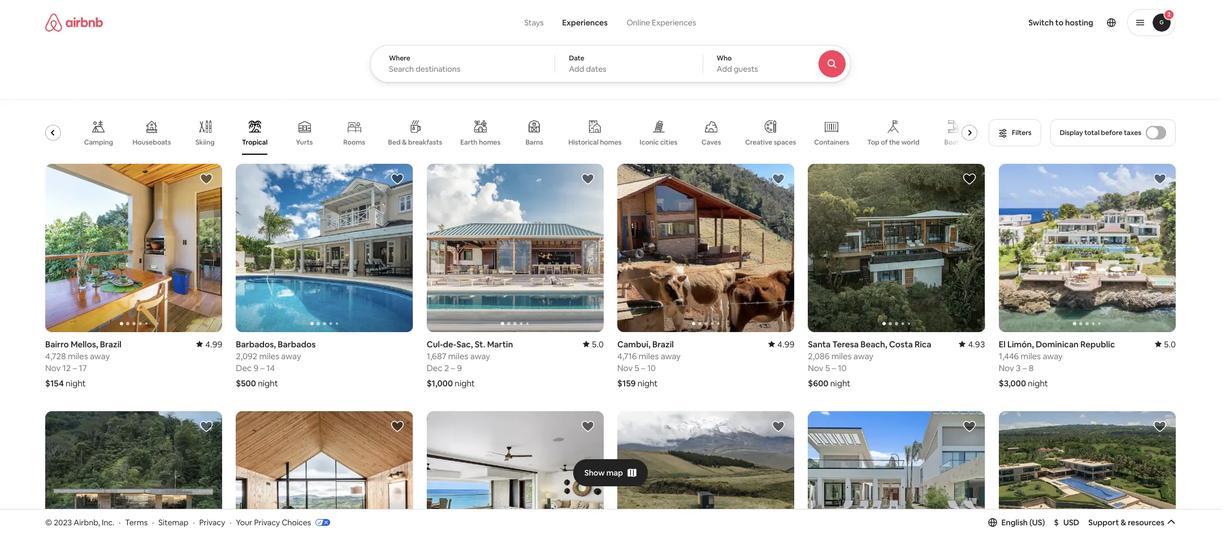 Task type: describe. For each thing, give the bounding box(es) containing it.
top of the world
[[868, 138, 920, 147]]

sitemap link
[[158, 518, 189, 528]]

iconic
[[640, 138, 659, 147]]

top
[[868, 138, 880, 147]]

bairro
[[45, 339, 69, 350]]

2 inside cul-de-sac, st. martin 1,687 miles away dec 2 – 9 $1,000 night
[[445, 363, 449, 374]]

©
[[45, 518, 52, 528]]

$159
[[618, 378, 636, 389]]

republic
[[1081, 339, 1116, 350]]

resources
[[1129, 518, 1165, 528]]

night inside cambuí, brazil 4,716 miles away nov 5 – 10 $159 night
[[638, 378, 658, 389]]

bairro mellos, brazil 4,728 miles away nov 12 – 17 $154 night
[[45, 339, 122, 389]]

nov inside el limón, dominican republic 1,446 miles away nov 3 – 8 $3,000 night
[[999, 363, 1015, 374]]

add to wishlist: bairro mellos, brazil image
[[200, 173, 213, 186]]

who add guests
[[717, 54, 759, 74]]

profile element
[[724, 0, 1177, 45]]

5.0 out of 5 average rating image for el limón, dominican republic
[[1155, 339, 1177, 350]]

dec inside barbados, barbados 2,092 miles away dec 9 – 14 $500 night
[[236, 363, 252, 374]]

teresa
[[833, 339, 859, 350]]

houseboats
[[133, 138, 171, 147]]

dates
[[586, 64, 607, 74]]

dominican
[[1036, 339, 1079, 350]]

10 inside the santa teresa beach, costa rica 2,086 miles away nov 5 – 10 $600 night
[[838, 363, 847, 374]]

none search field containing stays
[[371, 0, 882, 83]]

add to wishlist: cabrera, dominican republic image
[[1154, 420, 1168, 434]]

privacy link
[[199, 518, 225, 528]]

away inside el limón, dominican republic 1,446 miles away nov 3 – 8 $3,000 night
[[1043, 351, 1063, 362]]

caves
[[702, 138, 722, 147]]

before
[[1102, 128, 1123, 137]]

experiences inside button
[[563, 18, 608, 28]]

miles inside cambuí, brazil 4,716 miles away nov 5 – 10 $159 night
[[639, 351, 659, 362]]

$500
[[236, 378, 256, 389]]

el limón, dominican republic 1,446 miles away nov 3 – 8 $3,000 night
[[999, 339, 1116, 389]]

Where field
[[389, 64, 537, 74]]

spaces
[[774, 138, 797, 147]]

terms · sitemap · privacy ·
[[125, 518, 232, 528]]

boats
[[945, 138, 963, 147]]

camping
[[84, 138, 113, 147]]

english
[[1002, 518, 1028, 528]]

creative
[[746, 138, 773, 147]]

barbados, barbados 2,092 miles away dec 9 – 14 $500 night
[[236, 339, 316, 389]]

4,716
[[618, 351, 637, 362]]

1 · from the left
[[119, 518, 121, 528]]

english (us) button
[[989, 518, 1046, 528]]

5.0 for cul-de-sac, st. martin 1,687 miles away dec 2 – 9 $1,000 night
[[592, 339, 604, 350]]

show map button
[[573, 460, 648, 487]]

your
[[236, 518, 253, 528]]

– inside cul-de-sac, st. martin 1,687 miles away dec 2 – 9 $1,000 night
[[451, 363, 455, 374]]

sitemap
[[158, 518, 189, 528]]

bed
[[388, 138, 401, 147]]

night inside the santa teresa beach, costa rica 2,086 miles away nov 5 – 10 $600 night
[[831, 378, 851, 389]]

cambuí, brazil 4,716 miles away nov 5 – 10 $159 night
[[618, 339, 681, 389]]

cities
[[661, 138, 678, 147]]

earth homes
[[461, 138, 501, 147]]

martin
[[487, 339, 513, 350]]

filters button
[[989, 119, 1042, 147]]

$3,000
[[999, 378, 1027, 389]]

nov inside cambuí, brazil 4,716 miles away nov 5 – 10 $159 night
[[618, 363, 633, 374]]

online experiences link
[[617, 11, 707, 34]]

add to wishlist: uvita, osa , costa rica image
[[200, 420, 213, 434]]

14
[[267, 363, 275, 374]]

2 experiences from the left
[[652, 18, 697, 28]]

historical
[[569, 138, 599, 147]]

5 inside cambuí, brazil 4,716 miles away nov 5 – 10 $159 night
[[635, 363, 640, 374]]

santa
[[809, 339, 831, 350]]

$ usd
[[1055, 518, 1080, 528]]

stays
[[525, 18, 544, 28]]

cul-
[[427, 339, 443, 350]]

world
[[902, 138, 920, 147]]

barbados,
[[236, 339, 276, 350]]

$1,000
[[427, 378, 453, 389]]

support & resources
[[1089, 518, 1165, 528]]

& for support
[[1121, 518, 1127, 528]]

miles inside el limón, dominican republic 1,446 miles away nov 3 – 8 $3,000 night
[[1021, 351, 1042, 362]]

online
[[627, 18, 651, 28]]

17
[[79, 363, 87, 374]]

beach,
[[861, 339, 888, 350]]

$154
[[45, 378, 64, 389]]

4.99 out of 5 average rating image for bairro mellos, brazil 4,728 miles away nov 12 – 17 $154 night
[[196, 339, 222, 350]]

stays button
[[515, 11, 553, 34]]

night inside barbados, barbados 2,092 miles away dec 9 – 14 $500 night
[[258, 378, 278, 389]]

skiing
[[196, 138, 215, 147]]

switch to hosting link
[[1022, 11, 1101, 35]]

new
[[42, 138, 56, 147]]

5.0 out of 5 average rating image for cul-de-sac, st. martin
[[583, 339, 604, 350]]

4.99 out of 5 average rating image for cambuí, brazil 4,716 miles away nov 5 – 10 $159 night
[[769, 339, 795, 350]]

add to wishlist: punta cana, dominican republic image
[[963, 420, 977, 434]]

switch
[[1029, 18, 1054, 28]]

iconic cities
[[640, 138, 678, 147]]

homes for earth homes
[[479, 138, 501, 147]]

limón,
[[1008, 339, 1035, 350]]

santa teresa beach, costa rica 2,086 miles away nov 5 – 10 $600 night
[[809, 339, 932, 389]]

4 · from the left
[[230, 518, 232, 528]]

nov inside the santa teresa beach, costa rica 2,086 miles away nov 5 – 10 $600 night
[[809, 363, 824, 374]]

map
[[607, 468, 623, 478]]

away inside barbados, barbados 2,092 miles away dec 9 – 14 $500 night
[[281, 351, 301, 362]]

rooms
[[343, 138, 365, 147]]

miles inside barbados, barbados 2,092 miles away dec 9 – 14 $500 night
[[259, 351, 279, 362]]

1 privacy from the left
[[199, 518, 225, 528]]

10 inside cambuí, brazil 4,716 miles away nov 5 – 10 $159 night
[[648, 363, 656, 374]]

$600
[[809, 378, 829, 389]]

1,687
[[427, 351, 447, 362]]

yurts
[[296, 138, 313, 147]]

nov inside "bairro mellos, brazil 4,728 miles away nov 12 – 17 $154 night"
[[45, 363, 61, 374]]

online experiences
[[627, 18, 697, 28]]

add for add dates
[[569, 64, 585, 74]]

2 button
[[1128, 9, 1177, 36]]

4.93
[[969, 339, 986, 350]]

brazil inside cambuí, brazil 4,716 miles away nov 5 – 10 $159 night
[[653, 339, 674, 350]]

add to wishlist: cambuí, brazil image
[[772, 173, 786, 186]]

5 inside the santa teresa beach, costa rica 2,086 miles away nov 5 – 10 $600 night
[[826, 363, 830, 374]]



Task type: vqa. For each thing, say whether or not it's contained in the screenshot.


Task type: locate. For each thing, give the bounding box(es) containing it.
(us)
[[1030, 518, 1046, 528]]

2 add from the left
[[717, 64, 732, 74]]

breakfasts
[[408, 138, 443, 147]]

brazil right mellos,
[[100, 339, 122, 350]]

2 away from the left
[[281, 351, 301, 362]]

– right 3
[[1023, 363, 1028, 374]]

sac,
[[457, 339, 473, 350]]

1 dec from the left
[[236, 363, 252, 374]]

guests
[[734, 64, 759, 74]]

– inside barbados, barbados 2,092 miles away dec 9 – 14 $500 night
[[261, 363, 265, 374]]

containers
[[815, 138, 850, 147]]

1 horizontal spatial 10
[[838, 363, 847, 374]]

display total before taxes
[[1060, 128, 1142, 137]]

nov left 3
[[999, 363, 1015, 374]]

5.0
[[592, 339, 604, 350], [1165, 339, 1177, 350]]

2 5.0 from the left
[[1165, 339, 1177, 350]]

add inside date add dates
[[569, 64, 585, 74]]

airbnb,
[[74, 518, 100, 528]]

usd
[[1064, 518, 1080, 528]]

5 away from the left
[[471, 351, 491, 362]]

miles inside the santa teresa beach, costa rica 2,086 miles away nov 5 – 10 $600 night
[[832, 351, 852, 362]]

4.99 out of 5 average rating image left barbados,
[[196, 339, 222, 350]]

4 miles from the left
[[832, 351, 852, 362]]

3 night from the left
[[638, 378, 658, 389]]

0 horizontal spatial 9
[[254, 363, 259, 374]]

5.0 for el limón, dominican republic 1,446 miles away nov 3 – 8 $3,000 night
[[1165, 339, 1177, 350]]

1 horizontal spatial add
[[717, 64, 732, 74]]

2 – from the left
[[261, 363, 265, 374]]

1 brazil from the left
[[100, 339, 122, 350]]

1 horizontal spatial 4.99 out of 5 average rating image
[[769, 339, 795, 350]]

1 vertical spatial &
[[1121, 518, 1127, 528]]

2 10 from the left
[[838, 363, 847, 374]]

group containing houseboats
[[33, 111, 983, 155]]

add down the date
[[569, 64, 585, 74]]

add
[[569, 64, 585, 74], [717, 64, 732, 74]]

4.99 for bairro mellos, brazil 4,728 miles away nov 12 – 17 $154 night
[[205, 339, 222, 350]]

miles inside cul-de-sac, st. martin 1,687 miles away dec 2 – 9 $1,000 night
[[448, 351, 469, 362]]

10 down teresa
[[838, 363, 847, 374]]

away
[[90, 351, 110, 362], [281, 351, 301, 362], [661, 351, 681, 362], [854, 351, 874, 362], [471, 351, 491, 362], [1043, 351, 1063, 362]]

1 horizontal spatial 5
[[826, 363, 830, 374]]

2 9 from the left
[[457, 363, 462, 374]]

2 privacy from the left
[[254, 518, 280, 528]]

miles inside "bairro mellos, brazil 4,728 miles away nov 12 – 17 $154 night"
[[68, 351, 88, 362]]

terms
[[125, 518, 148, 528]]

1 horizontal spatial privacy
[[254, 518, 280, 528]]

group
[[33, 111, 983, 155], [45, 164, 222, 332], [236, 164, 413, 332], [427, 164, 604, 332], [618, 164, 795, 332], [809, 164, 986, 332], [999, 164, 1177, 332], [45, 412, 222, 537], [236, 412, 413, 537], [427, 412, 604, 537], [618, 412, 795, 537], [809, 412, 986, 537], [999, 412, 1177, 537]]

miles
[[68, 351, 88, 362], [259, 351, 279, 362], [639, 351, 659, 362], [832, 351, 852, 362], [448, 351, 469, 362], [1021, 351, 1042, 362]]

6 away from the left
[[1043, 351, 1063, 362]]

away down barbados
[[281, 351, 301, 362]]

© 2023 airbnb, inc. ·
[[45, 518, 121, 528]]

away down dominican
[[1043, 351, 1063, 362]]

1 4.99 out of 5 average rating image from the left
[[196, 339, 222, 350]]

1 5.0 from the left
[[592, 339, 604, 350]]

10
[[648, 363, 656, 374], [838, 363, 847, 374]]

away down mellos,
[[90, 351, 110, 362]]

rica
[[915, 339, 932, 350]]

3 – from the left
[[642, 363, 646, 374]]

10 down cambuí,
[[648, 363, 656, 374]]

2 brazil from the left
[[653, 339, 674, 350]]

1 add from the left
[[569, 64, 585, 74]]

show
[[585, 468, 605, 478]]

3 nov from the left
[[809, 363, 824, 374]]

miles up the 14
[[259, 351, 279, 362]]

away right "4,716"
[[661, 351, 681, 362]]

3
[[1017, 363, 1021, 374]]

away down st. at left bottom
[[471, 351, 491, 362]]

– down cambuí,
[[642, 363, 646, 374]]

1 9 from the left
[[254, 363, 259, 374]]

choices
[[282, 518, 311, 528]]

homes right historical
[[600, 138, 622, 147]]

miles up the 8
[[1021, 351, 1042, 362]]

historical homes
[[569, 138, 622, 147]]

1 horizontal spatial homes
[[600, 138, 622, 147]]

9 left the 14
[[254, 363, 259, 374]]

4.99 left barbados,
[[205, 339, 222, 350]]

night right $1,000
[[455, 378, 475, 389]]

1 4.99 from the left
[[205, 339, 222, 350]]

4.99 left santa
[[778, 339, 795, 350]]

night
[[66, 378, 86, 389], [258, 378, 278, 389], [638, 378, 658, 389], [831, 378, 851, 389], [455, 378, 475, 389], [1029, 378, 1049, 389]]

3 miles from the left
[[639, 351, 659, 362]]

2 4.99 out of 5 average rating image from the left
[[769, 339, 795, 350]]

add to wishlist: santa teresa beach, costa rica image
[[963, 173, 977, 186]]

0 horizontal spatial 5
[[635, 363, 640, 374]]

date add dates
[[569, 54, 607, 74]]

&
[[402, 138, 407, 147], [1121, 518, 1127, 528]]

– up $1,000
[[451, 363, 455, 374]]

0 horizontal spatial 5.0 out of 5 average rating image
[[583, 339, 604, 350]]

add to wishlist: san juan, ecuador image
[[772, 420, 786, 434]]

5.0 out of 5 average rating image
[[583, 339, 604, 350], [1155, 339, 1177, 350]]

earth
[[461, 138, 478, 147]]

homes
[[600, 138, 622, 147], [479, 138, 501, 147]]

3 away from the left
[[661, 351, 681, 362]]

homes for historical homes
[[600, 138, 622, 147]]

1 horizontal spatial experiences
[[652, 18, 697, 28]]

miles up the 17
[[68, 351, 88, 362]]

experiences right online
[[652, 18, 697, 28]]

1 horizontal spatial dec
[[427, 363, 443, 374]]

night inside cul-de-sac, st. martin 1,687 miles away dec 2 – 9 $1,000 night
[[455, 378, 475, 389]]

5 down 2,086
[[826, 363, 830, 374]]

mellos,
[[71, 339, 98, 350]]

your privacy choices
[[236, 518, 311, 528]]

– inside el limón, dominican republic 1,446 miles away nov 3 – 8 $3,000 night
[[1023, 363, 1028, 374]]

costa
[[890, 339, 913, 350]]

taxes
[[1125, 128, 1142, 137]]

4.99 out of 5 average rating image
[[196, 339, 222, 350], [769, 339, 795, 350]]

0 horizontal spatial 4.99 out of 5 average rating image
[[196, 339, 222, 350]]

2 miles from the left
[[259, 351, 279, 362]]

nov down "4,716"
[[618, 363, 633, 374]]

1 horizontal spatial &
[[1121, 518, 1127, 528]]

0 horizontal spatial brazil
[[100, 339, 122, 350]]

6 night from the left
[[1029, 378, 1049, 389]]

terms link
[[125, 518, 148, 528]]

– down teresa
[[832, 363, 837, 374]]

night down the 8
[[1029, 378, 1049, 389]]

5 – from the left
[[451, 363, 455, 374]]

5 down "4,716"
[[635, 363, 640, 374]]

· right terms link
[[152, 518, 154, 528]]

miles down cambuí,
[[639, 351, 659, 362]]

2 dec from the left
[[427, 363, 443, 374]]

away inside the santa teresa beach, costa rica 2,086 miles away nov 5 – 10 $600 night
[[854, 351, 874, 362]]

– inside "bairro mellos, brazil 4,728 miles away nov 12 – 17 $154 night"
[[73, 363, 77, 374]]

night right $600
[[831, 378, 851, 389]]

1 vertical spatial 2
[[445, 363, 449, 374]]

1 5 from the left
[[635, 363, 640, 374]]

0 horizontal spatial experiences
[[563, 18, 608, 28]]

add to wishlist: cul-de-sac, st. martin image
[[582, 173, 595, 186]]

1 horizontal spatial brazil
[[653, 339, 674, 350]]

experiences up the date
[[563, 18, 608, 28]]

1 5.0 out of 5 average rating image from the left
[[583, 339, 604, 350]]

experiences tab panel
[[371, 45, 882, 83]]

dec inside cul-de-sac, st. martin 1,687 miles away dec 2 – 9 $1,000 night
[[427, 363, 443, 374]]

homes right earth
[[479, 138, 501, 147]]

total
[[1085, 128, 1100, 137]]

experiences button
[[553, 11, 617, 34]]

away inside "bairro mellos, brazil 4,728 miles away nov 12 – 17 $154 night"
[[90, 351, 110, 362]]

add inside who add guests
[[717, 64, 732, 74]]

de-
[[443, 339, 457, 350]]

– left the 14
[[261, 363, 265, 374]]

2 5.0 out of 5 average rating image from the left
[[1155, 339, 1177, 350]]

brazil right cambuí,
[[653, 339, 674, 350]]

switch to hosting
[[1029, 18, 1094, 28]]

· left privacy link
[[193, 518, 195, 528]]

cul-de-sac, st. martin 1,687 miles away dec 2 – 9 $1,000 night
[[427, 339, 513, 389]]

2 night from the left
[[258, 378, 278, 389]]

9 inside cul-de-sac, st. martin 1,687 miles away dec 2 – 9 $1,000 night
[[457, 363, 462, 374]]

& right bed
[[402, 138, 407, 147]]

0 horizontal spatial &
[[402, 138, 407, 147]]

9 down sac,
[[457, 363, 462, 374]]

privacy right your
[[254, 518, 280, 528]]

2,086
[[809, 351, 830, 362]]

show map
[[585, 468, 623, 478]]

8
[[1029, 363, 1034, 374]]

4 – from the left
[[832, 363, 837, 374]]

away down the beach,
[[854, 351, 874, 362]]

6 – from the left
[[1023, 363, 1028, 374]]

brazil
[[100, 339, 122, 350], [653, 339, 674, 350]]

nov
[[45, 363, 61, 374], [618, 363, 633, 374], [809, 363, 824, 374], [999, 363, 1015, 374]]

night inside el limón, dominican republic 1,446 miles away nov 3 – 8 $3,000 night
[[1029, 378, 1049, 389]]

display total before taxes button
[[1051, 119, 1177, 147]]

0 horizontal spatial 5.0
[[592, 339, 604, 350]]

night inside "bairro mellos, brazil 4,728 miles away nov 12 – 17 $154 night"
[[66, 378, 86, 389]]

where
[[389, 54, 411, 63]]

5 miles from the left
[[448, 351, 469, 362]]

privacy left your
[[199, 518, 225, 528]]

dec down 2,092 at the bottom
[[236, 363, 252, 374]]

4.99 for cambuí, brazil 4,716 miles away nov 5 – 10 $159 night
[[778, 339, 795, 350]]

away inside cul-de-sac, st. martin 1,687 miles away dec 2 – 9 $1,000 night
[[471, 351, 491, 362]]

dec
[[236, 363, 252, 374], [427, 363, 443, 374]]

st.
[[475, 339, 486, 350]]

miles down sac,
[[448, 351, 469, 362]]

3 · from the left
[[193, 518, 195, 528]]

& right "support"
[[1121, 518, 1127, 528]]

cambuí,
[[618, 339, 651, 350]]

brazil inside "bairro mellos, brazil 4,728 miles away nov 12 – 17 $154 night"
[[100, 339, 122, 350]]

who
[[717, 54, 732, 63]]

support
[[1089, 518, 1120, 528]]

nov down the 4,728
[[45, 363, 61, 374]]

9 inside barbados, barbados 2,092 miles away dec 9 – 14 $500 night
[[254, 363, 259, 374]]

0 horizontal spatial add
[[569, 64, 585, 74]]

1 horizontal spatial 9
[[457, 363, 462, 374]]

1 – from the left
[[73, 363, 77, 374]]

0 vertical spatial &
[[402, 138, 407, 147]]

1 horizontal spatial 2
[[1168, 11, 1171, 18]]

5 night from the left
[[455, 378, 475, 389]]

tropical
[[242, 138, 268, 147]]

night down the 14
[[258, 378, 278, 389]]

4 nov from the left
[[999, 363, 1015, 374]]

el
[[999, 339, 1006, 350]]

add for add guests
[[717, 64, 732, 74]]

date
[[569, 54, 585, 63]]

1 horizontal spatial 5.0 out of 5 average rating image
[[1155, 339, 1177, 350]]

night down the 17
[[66, 378, 86, 389]]

6 miles from the left
[[1021, 351, 1042, 362]]

0 horizontal spatial homes
[[479, 138, 501, 147]]

experiences
[[563, 18, 608, 28], [652, 18, 697, 28]]

2 5 from the left
[[826, 363, 830, 374]]

–
[[73, 363, 77, 374], [261, 363, 265, 374], [642, 363, 646, 374], [832, 363, 837, 374], [451, 363, 455, 374], [1023, 363, 1028, 374]]

away inside cambuí, brazil 4,716 miles away nov 5 – 10 $159 night
[[661, 351, 681, 362]]

1 nov from the left
[[45, 363, 61, 374]]

english (us)
[[1002, 518, 1046, 528]]

4 night from the left
[[831, 378, 851, 389]]

1 night from the left
[[66, 378, 86, 389]]

1 horizontal spatial 5.0
[[1165, 339, 1177, 350]]

miles down teresa
[[832, 351, 852, 362]]

12
[[63, 363, 71, 374]]

4.99 out of 5 average rating image left santa
[[769, 339, 795, 350]]

0 horizontal spatial 4.99
[[205, 339, 222, 350]]

add down who
[[717, 64, 732, 74]]

2,092
[[236, 351, 257, 362]]

1 10 from the left
[[648, 363, 656, 374]]

– inside cambuí, brazil 4,716 miles away nov 5 – 10 $159 night
[[642, 363, 646, 374]]

· right 'inc.'
[[119, 518, 121, 528]]

bed & breakfasts
[[388, 138, 443, 147]]

0 vertical spatial 2
[[1168, 11, 1171, 18]]

0 horizontal spatial 10
[[648, 363, 656, 374]]

add to wishlist: el limón, dominican republic image
[[1154, 173, 1168, 186]]

the
[[890, 138, 900, 147]]

hosting
[[1066, 18, 1094, 28]]

add to wishlist: st. james, barbados image
[[582, 420, 595, 434]]

to
[[1056, 18, 1064, 28]]

4.93 out of 5 average rating image
[[960, 339, 986, 350]]

4,728
[[45, 351, 66, 362]]

night right $159
[[638, 378, 658, 389]]

2 nov from the left
[[618, 363, 633, 374]]

1 horizontal spatial 4.99
[[778, 339, 795, 350]]

what can we help you find? tab list
[[515, 11, 617, 34]]

your privacy choices link
[[236, 518, 330, 529]]

· left your
[[230, 518, 232, 528]]

1 miles from the left
[[68, 351, 88, 362]]

2 inside dropdown button
[[1168, 11, 1171, 18]]

4.99
[[205, 339, 222, 350], [778, 339, 795, 350]]

– inside the santa teresa beach, costa rica 2,086 miles away nov 5 – 10 $600 night
[[832, 363, 837, 374]]

– left the 17
[[73, 363, 77, 374]]

dec down 1,687
[[427, 363, 443, 374]]

add to wishlist: la calera, colombia image
[[391, 420, 404, 434]]

4 away from the left
[[854, 351, 874, 362]]

None search field
[[371, 0, 882, 83]]

2 4.99 from the left
[[778, 339, 795, 350]]

add to wishlist: barbados, barbados image
[[391, 173, 404, 186]]

& for bed
[[402, 138, 407, 147]]

0 horizontal spatial 2
[[445, 363, 449, 374]]

0 horizontal spatial dec
[[236, 363, 252, 374]]

1 experiences from the left
[[563, 18, 608, 28]]

1 away from the left
[[90, 351, 110, 362]]

nov down 2,086
[[809, 363, 824, 374]]

2 · from the left
[[152, 518, 154, 528]]

$
[[1055, 518, 1059, 528]]

0 horizontal spatial privacy
[[199, 518, 225, 528]]

barns
[[526, 138, 544, 147]]



